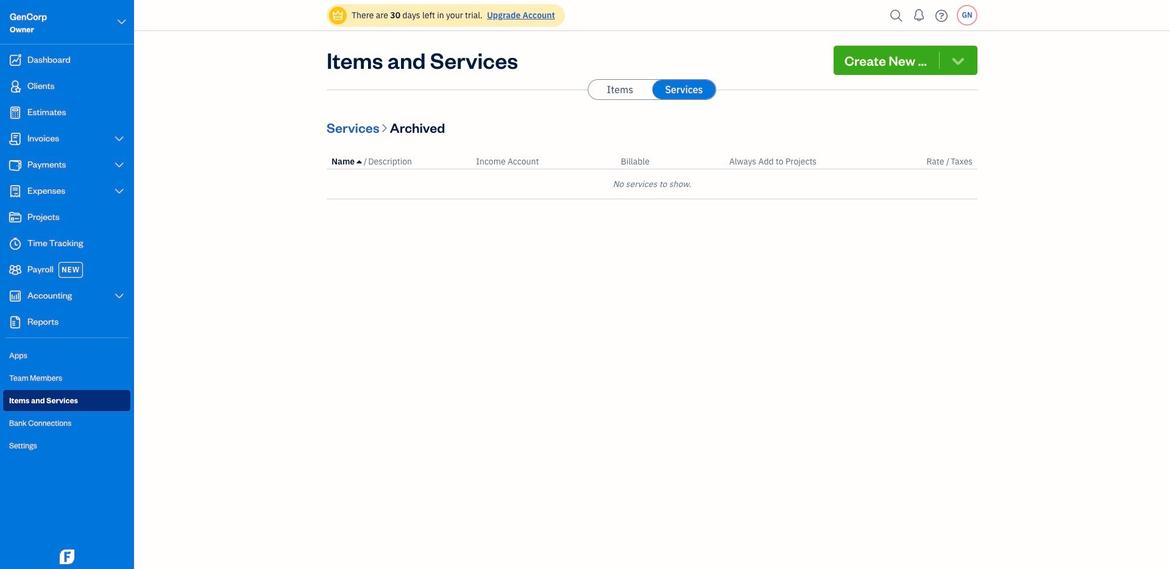 Task type: vqa. For each thing, say whether or not it's contained in the screenshot.
FRESHBOOKS icon
yes



Task type: describe. For each thing, give the bounding box(es) containing it.
project image
[[8, 211, 23, 224]]

report image
[[8, 316, 23, 328]]

0 vertical spatial chevron large down image
[[116, 15, 127, 29]]

notifications image
[[909, 3, 929, 27]]

dashboard image
[[8, 54, 23, 66]]

chevron large down image for chart image
[[114, 291, 125, 301]]

main element
[[0, 0, 165, 569]]

expense image
[[8, 185, 23, 197]]

client image
[[8, 80, 23, 93]]

invoice image
[[8, 133, 23, 145]]



Task type: locate. For each thing, give the bounding box(es) containing it.
chevron large down image
[[116, 15, 127, 29], [114, 186, 125, 196]]

search image
[[887, 6, 906, 25]]

go to help image
[[932, 6, 951, 25]]

freshbooks image
[[57, 550, 77, 564]]

timer image
[[8, 238, 23, 250]]

chart image
[[8, 290, 23, 302]]

estimate image
[[8, 107, 23, 119]]

0 vertical spatial chevron large down image
[[114, 134, 125, 144]]

chevron large down image
[[114, 134, 125, 144], [114, 160, 125, 170], [114, 291, 125, 301]]

1 vertical spatial chevron large down image
[[114, 160, 125, 170]]

1 chevron large down image from the top
[[114, 134, 125, 144]]

2 vertical spatial chevron large down image
[[114, 291, 125, 301]]

3 chevron large down image from the top
[[114, 291, 125, 301]]

caretup image
[[357, 157, 362, 166]]

chevron large down image for payment icon
[[114, 160, 125, 170]]

payment image
[[8, 159, 23, 171]]

team image
[[8, 264, 23, 276]]

chevrondown image
[[950, 52, 967, 69]]

2 chevron large down image from the top
[[114, 160, 125, 170]]

crown image
[[332, 9, 344, 22]]

1 vertical spatial chevron large down image
[[114, 186, 125, 196]]

chevron large down image for invoice icon
[[114, 134, 125, 144]]



